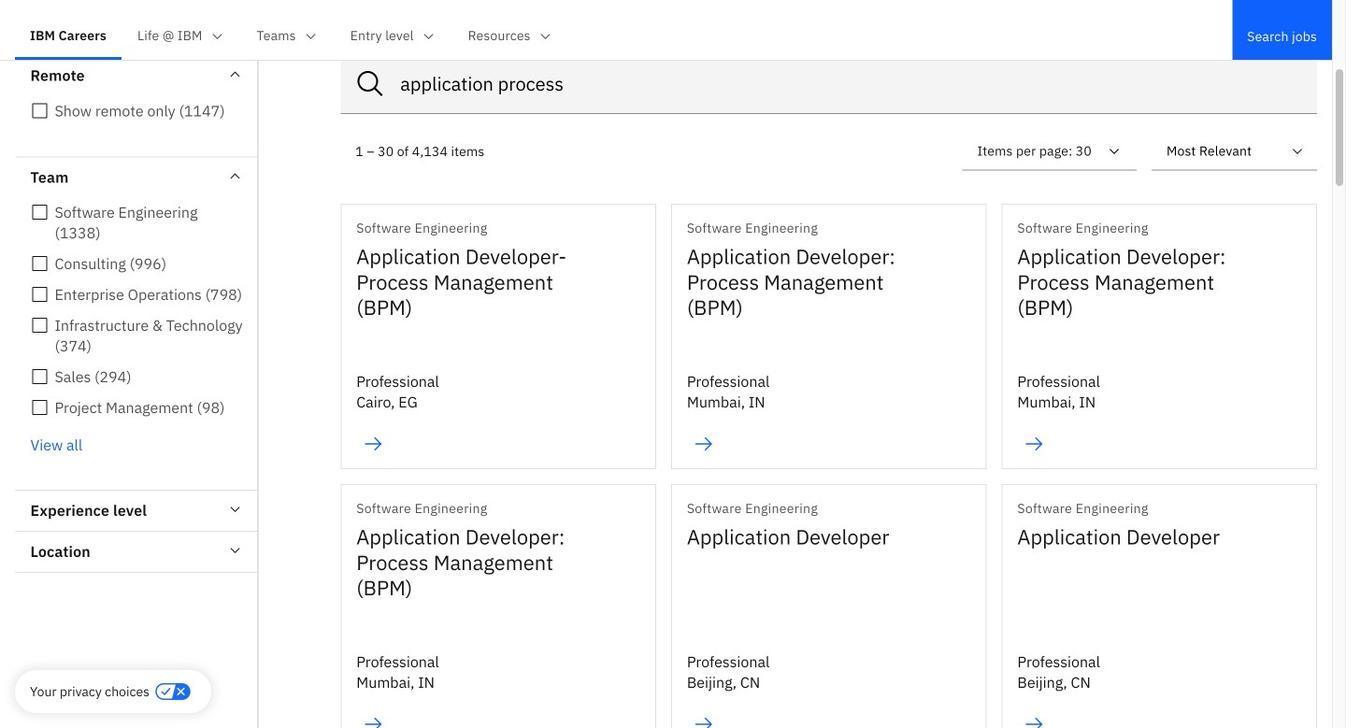 Task type: vqa. For each thing, say whether or not it's contained in the screenshot.
YOUR PRIVACY CHOICES Element on the bottom
yes



Task type: locate. For each thing, give the bounding box(es) containing it.
your privacy choices element
[[30, 681, 150, 702]]



